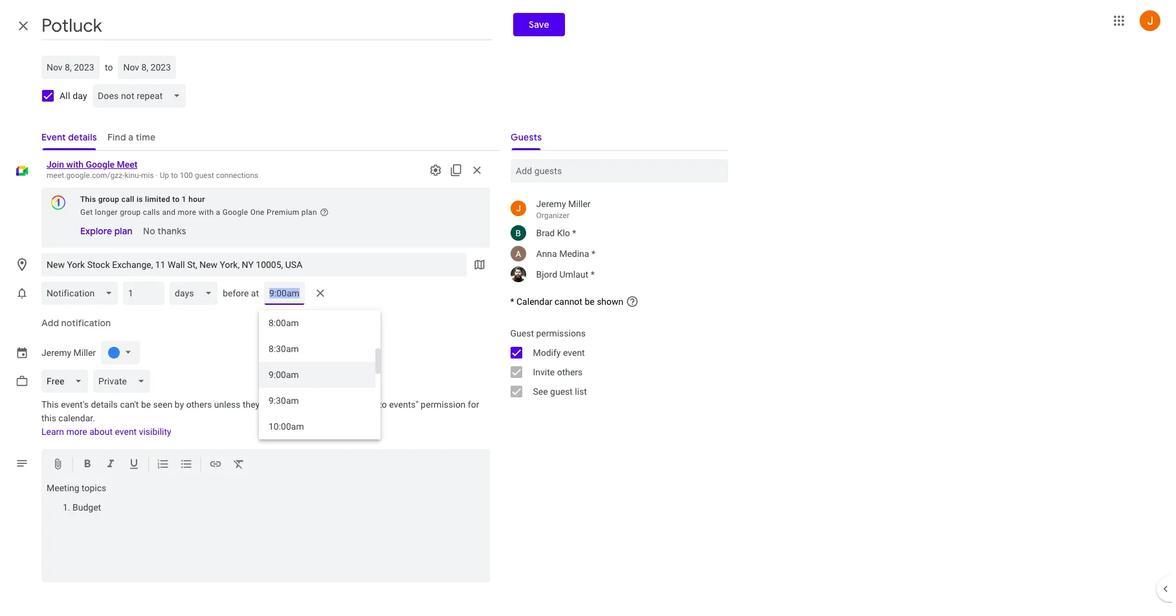 Task type: locate. For each thing, give the bounding box(es) containing it.
be inside this event's details can't be seen by others unless they have at least "make changes to events" permission for this calendar. learn more about event visibility
[[141, 399, 151, 410]]

with
[[66, 159, 83, 170], [198, 208, 214, 217]]

jeremy down add
[[41, 348, 71, 358]]

0 horizontal spatial be
[[141, 399, 151, 410]]

a
[[216, 208, 220, 217]]

* for bjord umlaut *
[[591, 269, 595, 280]]

underline image
[[128, 458, 140, 473]]

9:30am option
[[259, 388, 375, 414]]

1 horizontal spatial google
[[222, 208, 248, 217]]

to inside this event's details can't be seen by others unless they have at least "make changes to events" permission for this calendar. learn more about event visibility
[[379, 399, 387, 410]]

1 horizontal spatial this
[[80, 195, 96, 204]]

time of day list box
[[259, 310, 381, 439]]

klo
[[557, 228, 570, 238]]

budget
[[72, 502, 101, 513]]

Time of day text field
[[269, 287, 300, 300]]

Location text field
[[47, 253, 461, 276]]

this inside this event's details can't be seen by others unless they have at least "make changes to events" permission for this calendar. learn more about event visibility
[[41, 399, 59, 410]]

connections
[[216, 171, 258, 180]]

* right medina
[[592, 249, 595, 259]]

list
[[575, 386, 587, 397]]

1 vertical spatial miller
[[73, 348, 96, 358]]

explore
[[80, 225, 112, 237]]

1 horizontal spatial plan
[[302, 208, 317, 217]]

1 vertical spatial jeremy
[[41, 348, 71, 358]]

this group call is limited to 1 hour
[[80, 195, 205, 204]]

learn
[[41, 427, 64, 437]]

with left a
[[198, 208, 214, 217]]

this event's details can't be seen by others unless they have at least "make changes to events" permission for this calendar. learn more about event visibility
[[41, 399, 479, 437]]

bjord
[[536, 269, 557, 280]]

bold image
[[81, 458, 94, 473]]

event's
[[61, 399, 89, 410]]

1 horizontal spatial guest
[[550, 386, 573, 397]]

guest permissions
[[510, 328, 586, 339]]

for
[[468, 399, 479, 410]]

0 vertical spatial event
[[563, 348, 585, 358]]

plan right premium
[[302, 208, 317, 217]]

meet
[[117, 159, 137, 170]]

guest inside the join with google meet meet.google.com/gzz-kinu-mis · up to 100 guest connections
[[195, 171, 214, 180]]

0 horizontal spatial miller
[[73, 348, 96, 358]]

miller for jeremy miller organizer
[[568, 199, 591, 209]]

plan inside button
[[114, 225, 133, 237]]

guest right 100
[[195, 171, 214, 180]]

more
[[178, 208, 196, 217], [66, 427, 87, 437]]

jeremy miller
[[41, 348, 96, 358]]

1 horizontal spatial jeremy
[[536, 199, 566, 209]]

group down 'call'
[[120, 208, 141, 217]]

to left events"
[[379, 399, 387, 410]]

explore plan button
[[75, 219, 138, 243]]

more down 1
[[178, 208, 196, 217]]

others right the by
[[186, 399, 212, 410]]

calls
[[143, 208, 160, 217]]

miller up organizer
[[568, 199, 591, 209]]

1 vertical spatial at
[[283, 399, 291, 410]]

google
[[86, 159, 115, 170], [222, 208, 248, 217]]

at
[[251, 288, 259, 298], [283, 399, 291, 410]]

0 horizontal spatial guest
[[195, 171, 214, 180]]

this for this group call is limited to 1 hour
[[80, 195, 96, 204]]

this up get
[[80, 195, 96, 204]]

miller inside jeremy miller organizer
[[568, 199, 591, 209]]

google right a
[[222, 208, 248, 217]]

0 vertical spatial at
[[251, 288, 259, 298]]

mis
[[141, 171, 154, 180]]

numbered list image
[[157, 458, 170, 473]]

0 vertical spatial this
[[80, 195, 96, 204]]

0 vertical spatial google
[[86, 159, 115, 170]]

to
[[105, 62, 113, 72], [171, 171, 178, 180], [172, 195, 180, 204], [379, 399, 387, 410]]

to left end date "text box"
[[105, 62, 113, 72]]

brad klo tree item
[[500, 223, 728, 243]]

*
[[572, 228, 576, 238], [592, 249, 595, 259], [591, 269, 595, 280], [510, 296, 514, 307]]

the day before at 9am element
[[41, 279, 381, 439]]

others
[[557, 367, 583, 377], [186, 399, 212, 410]]

plan down longer
[[114, 225, 133, 237]]

* for brad klo *
[[572, 228, 576, 238]]

event right "about" on the left bottom
[[115, 427, 137, 437]]

they
[[243, 399, 260, 410]]

others inside this event's details can't be seen by others unless they have at least "make changes to events" permission for this calendar. learn more about event visibility
[[186, 399, 212, 410]]

1 vertical spatial group
[[120, 208, 141, 217]]

guest
[[195, 171, 214, 180], [550, 386, 573, 397]]

with up the meet.google.com/gzz-
[[66, 159, 83, 170]]

1 vertical spatial more
[[66, 427, 87, 437]]

9:00am
[[269, 370, 299, 380]]

0 horizontal spatial google
[[86, 159, 115, 170]]

0 horizontal spatial event
[[115, 427, 137, 437]]

100
[[180, 171, 193, 180]]

calendar.
[[58, 413, 95, 423]]

guest
[[510, 328, 534, 339]]

miller
[[568, 199, 591, 209], [73, 348, 96, 358]]

0 vertical spatial with
[[66, 159, 83, 170]]

1 horizontal spatial group
[[120, 208, 141, 217]]

be
[[585, 296, 595, 307], [141, 399, 151, 410]]

guest left the list
[[550, 386, 573, 397]]

0 vertical spatial be
[[585, 296, 595, 307]]

0 horizontal spatial more
[[66, 427, 87, 437]]

group
[[98, 195, 119, 204], [120, 208, 141, 217]]

one
[[250, 208, 265, 217]]

Title text field
[[41, 12, 493, 40]]

jeremy up organizer
[[536, 199, 566, 209]]

* right umlaut on the top of page
[[591, 269, 595, 280]]

* right klo
[[572, 228, 576, 238]]

at right 'before'
[[251, 288, 259, 298]]

0 vertical spatial guest
[[195, 171, 214, 180]]

event
[[563, 348, 585, 358], [115, 427, 137, 437]]

all day
[[60, 91, 87, 101]]

google inside the join with google meet meet.google.com/gzz-kinu-mis · up to 100 guest connections
[[86, 159, 115, 170]]

jeremy inside jeremy miller organizer
[[536, 199, 566, 209]]

topics
[[82, 483, 106, 493]]

miller for jeremy miller
[[73, 348, 96, 358]]

0 horizontal spatial others
[[186, 399, 212, 410]]

0 vertical spatial miller
[[568, 199, 591, 209]]

more down calendar.
[[66, 427, 87, 437]]

hour
[[189, 195, 205, 204]]

to right "up"
[[171, 171, 178, 180]]

0 horizontal spatial this
[[41, 399, 59, 410]]

1 vertical spatial plan
[[114, 225, 133, 237]]

call
[[121, 195, 134, 204]]

1 vertical spatial with
[[198, 208, 214, 217]]

Days in advance for notification number field
[[128, 282, 159, 305]]

1 horizontal spatial miller
[[568, 199, 591, 209]]

8:30am
[[269, 344, 299, 354]]

group
[[500, 324, 728, 401]]

others up see guest list
[[557, 367, 583, 377]]

1 horizontal spatial be
[[585, 296, 595, 307]]

event down permissions
[[563, 348, 585, 358]]

more inside this event's details can't be seen by others unless they have at least "make changes to events" permission for this calendar. learn more about event visibility
[[66, 427, 87, 437]]

permission
[[421, 399, 466, 410]]

1
[[182, 195, 186, 204]]

0 horizontal spatial with
[[66, 159, 83, 170]]

0 vertical spatial jeremy
[[536, 199, 566, 209]]

1 vertical spatial others
[[186, 399, 212, 410]]

0 horizontal spatial jeremy
[[41, 348, 71, 358]]

unless
[[214, 399, 240, 410]]

jeremy for jeremy miller organizer
[[536, 199, 566, 209]]

1 horizontal spatial with
[[198, 208, 214, 217]]

0 horizontal spatial group
[[98, 195, 119, 204]]

1 vertical spatial be
[[141, 399, 151, 410]]

no
[[143, 225, 155, 237]]

1 vertical spatial google
[[222, 208, 248, 217]]

this
[[80, 195, 96, 204], [41, 399, 59, 410]]

up
[[160, 171, 169, 180]]

1 horizontal spatial at
[[283, 399, 291, 410]]

1 vertical spatial event
[[115, 427, 137, 437]]

* inside the bjord umlaut tree item
[[591, 269, 595, 280]]

0 vertical spatial others
[[557, 367, 583, 377]]

group up longer
[[98, 195, 119, 204]]

bjord umlaut *
[[536, 269, 595, 280]]

jeremy
[[536, 199, 566, 209], [41, 348, 71, 358]]

1 horizontal spatial more
[[178, 208, 196, 217]]

brad klo *
[[536, 228, 576, 238]]

be left shown
[[585, 296, 595, 307]]

see guest list
[[533, 386, 587, 397]]

guests invited to this event. tree
[[500, 195, 728, 285]]

9:00am option
[[259, 362, 375, 388]]

0 horizontal spatial at
[[251, 288, 259, 298]]

group containing guest permissions
[[500, 324, 728, 401]]

1 horizontal spatial others
[[557, 367, 583, 377]]

* inside brad klo tree item
[[572, 228, 576, 238]]

* inside anna medina tree item
[[592, 249, 595, 259]]

0 horizontal spatial plan
[[114, 225, 133, 237]]

medina
[[559, 249, 589, 259]]

others inside group
[[557, 367, 583, 377]]

0 vertical spatial more
[[178, 208, 196, 217]]

this up this
[[41, 399, 59, 410]]

at right have
[[283, 399, 291, 410]]

be right can't
[[141, 399, 151, 410]]

1 vertical spatial this
[[41, 399, 59, 410]]

explore plan
[[80, 225, 133, 237]]

miller down notification
[[73, 348, 96, 358]]

limited
[[145, 195, 170, 204]]

bjord umlaut tree item
[[500, 264, 728, 285]]

None field
[[92, 84, 191, 107], [41, 282, 123, 305], [170, 282, 223, 305], [41, 370, 93, 393], [93, 370, 155, 393], [92, 84, 191, 107], [41, 282, 123, 305], [170, 282, 223, 305], [41, 370, 93, 393], [93, 370, 155, 393]]

Guests text field
[[516, 159, 723, 183]]

google up the meet.google.com/gzz-
[[86, 159, 115, 170]]

save button
[[513, 13, 565, 36]]



Task type: describe. For each thing, give the bounding box(es) containing it.
End date text field
[[123, 60, 171, 75]]

insert link image
[[209, 458, 222, 473]]

see
[[533, 386, 548, 397]]

Description text field
[[41, 483, 490, 580]]

details
[[91, 399, 118, 410]]

anna
[[536, 249, 557, 259]]

meeting
[[47, 483, 79, 493]]

1 horizontal spatial event
[[563, 348, 585, 358]]

at inside this event's details can't be seen by others unless they have at least "make changes to events" permission for this calendar. learn more about event visibility
[[283, 399, 291, 410]]

get longer group calls and more with a google one premium plan
[[80, 208, 317, 217]]

meeting topics
[[47, 483, 106, 493]]

0 vertical spatial plan
[[302, 208, 317, 217]]

save
[[529, 19, 549, 30]]

8:00am option
[[259, 310, 375, 336]]

this
[[41, 413, 56, 423]]

invite
[[533, 367, 555, 377]]

no thanks
[[143, 225, 186, 237]]

this for this event's details can't be seen by others unless they have at least "make changes to events" permission for this calendar. learn more about event visibility
[[41, 399, 59, 410]]

add
[[41, 317, 59, 329]]

10:00am option
[[259, 414, 375, 439]]

calendar
[[517, 296, 552, 307]]

to inside the join with google meet meet.google.com/gzz-kinu-mis · up to 100 guest connections
[[171, 171, 178, 180]]

cannot
[[555, 296, 583, 307]]

8:00am
[[269, 318, 299, 328]]

changes
[[342, 399, 377, 410]]

0 vertical spatial group
[[98, 195, 119, 204]]

brad
[[536, 228, 555, 238]]

add notification button
[[36, 307, 116, 339]]

by
[[175, 399, 184, 410]]

no thanks button
[[138, 219, 191, 243]]

can't
[[120, 399, 139, 410]]

* left calendar at the left
[[510, 296, 514, 307]]

jeremy miller, organizer tree item
[[500, 195, 728, 223]]

1 vertical spatial guest
[[550, 386, 573, 397]]

kinu-
[[125, 171, 141, 180]]

Start date text field
[[47, 60, 95, 75]]

before
[[223, 288, 249, 298]]

anna medina tree item
[[500, 243, 728, 264]]

invite others
[[533, 367, 583, 377]]

least
[[293, 399, 313, 410]]

to left 1
[[172, 195, 180, 204]]

8:30am option
[[259, 336, 375, 362]]

bulleted list image
[[180, 458, 193, 473]]

permissions
[[536, 328, 586, 339]]

"make
[[315, 399, 340, 410]]

learn more about event visibility link
[[41, 427, 171, 437]]

italic image
[[104, 458, 117, 473]]

about
[[89, 427, 113, 437]]

join with google meet link
[[47, 159, 137, 170]]

get
[[80, 208, 93, 217]]

remove formatting image
[[232, 458, 245, 473]]

modify event
[[533, 348, 585, 358]]

join
[[47, 159, 64, 170]]

visibility
[[139, 427, 171, 437]]

10:00am
[[269, 421, 304, 432]]

premium
[[267, 208, 299, 217]]

meet.google.com/gzz-
[[47, 171, 125, 180]]

anna medina *
[[536, 249, 595, 259]]

all
[[60, 91, 70, 101]]

shown
[[597, 296, 624, 307]]

thanks
[[157, 225, 186, 237]]

* calendar cannot be shown
[[510, 296, 624, 307]]

notification
[[61, 317, 111, 329]]

jeremy miller organizer
[[536, 199, 591, 220]]

with inside the join with google meet meet.google.com/gzz-kinu-mis · up to 100 guest connections
[[66, 159, 83, 170]]

umlaut
[[560, 269, 588, 280]]

9:30am
[[269, 395, 299, 406]]

have
[[262, 399, 281, 410]]

formatting options toolbar
[[41, 449, 490, 480]]

day
[[73, 91, 87, 101]]

event inside this event's details can't be seen by others unless they have at least "make changes to events" permission for this calendar. learn more about event visibility
[[115, 427, 137, 437]]

longer
[[95, 208, 118, 217]]

is
[[137, 195, 143, 204]]

·
[[156, 171, 158, 180]]

seen
[[153, 399, 172, 410]]

* for anna medina *
[[592, 249, 595, 259]]

organizer
[[536, 211, 569, 220]]

before at
[[223, 288, 259, 298]]

jeremy for jeremy miller
[[41, 348, 71, 358]]

add notification
[[41, 317, 111, 329]]

modify
[[533, 348, 561, 358]]

and
[[162, 208, 176, 217]]

join with google meet meet.google.com/gzz-kinu-mis · up to 100 guest connections
[[47, 159, 258, 180]]

events"
[[389, 399, 419, 410]]



Task type: vqa. For each thing, say whether or not it's contained in the screenshot.
fourth daily stand-up , 12pm from the right
no



